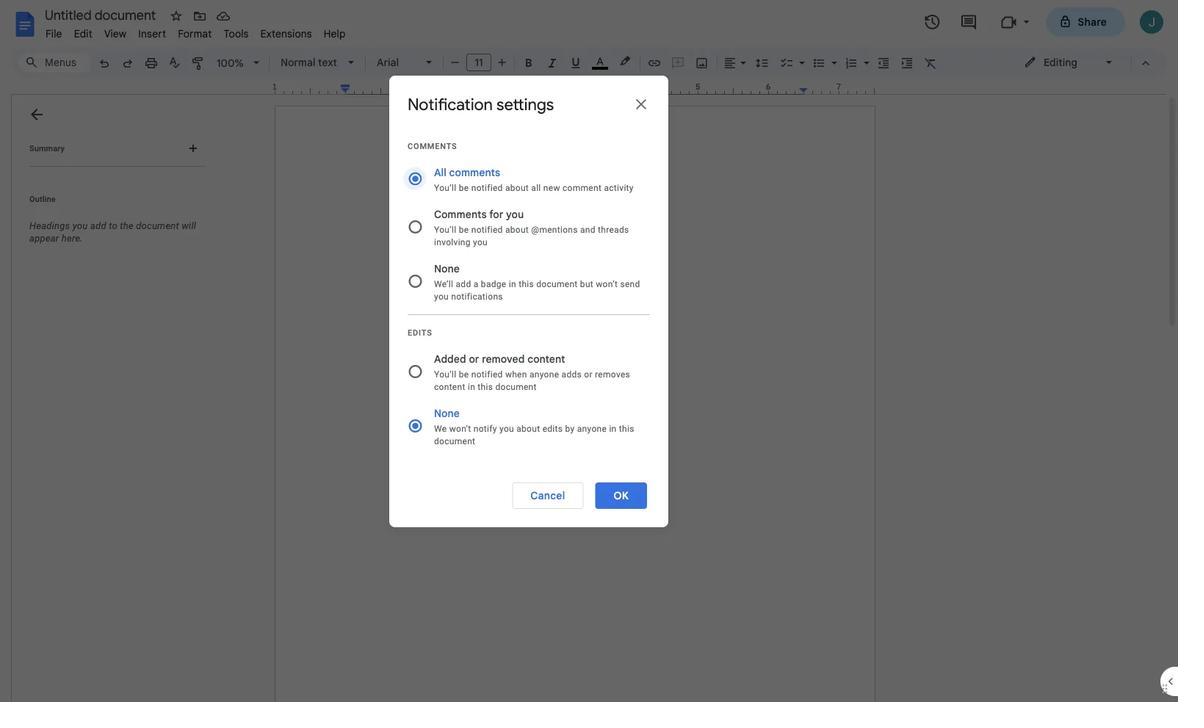 Task type: describe. For each thing, give the bounding box(es) containing it.
Menus field
[[18, 52, 92, 73]]

notified inside comments for you you'll be notified about @mentions and threads involving you
[[472, 225, 503, 235]]

document inside the added or removed content you'll be notified when anyone adds or removes content in this document
[[496, 382, 537, 392]]

anyone for notify
[[577, 424, 607, 434]]

for
[[490, 208, 504, 221]]

comments for comments
[[408, 141, 457, 151]]

menu bar inside menu bar banner
[[40, 19, 352, 43]]

you'll inside comments for you you'll be notified about @mentions and threads involving you
[[434, 225, 457, 235]]

close image
[[633, 96, 650, 113]]

share. private to only me. image
[[1059, 15, 1072, 28]]

right margin image
[[800, 83, 874, 94]]

edits option group
[[408, 351, 650, 448]]

won't inside none we'll add a badge in this document but won't send you notifications
[[596, 279, 618, 290]]

Rename text field
[[40, 6, 165, 24]]

cancel
[[531, 489, 565, 502]]

in inside none we won't notify you about edits by anyone in this document
[[609, 424, 617, 434]]

about for none
[[517, 424, 540, 434]]

comments
[[449, 166, 501, 179]]

added or removed content you'll be notified when anyone adds or removes content in this document
[[434, 353, 631, 392]]

be inside comments for you you'll be notified about @mentions and threads involving you
[[459, 225, 469, 235]]

we'll
[[434, 279, 454, 290]]

removes
[[595, 370, 631, 380]]

notification settings
[[408, 94, 554, 115]]

add
[[456, 279, 471, 290]]

comments for you you'll be notified about @mentions and threads involving you
[[434, 208, 629, 248]]

you inside none we won't notify you about edits by anyone in this document
[[500, 424, 514, 434]]

you'll inside the added or removed content you'll be notified when anyone adds or removes content in this document
[[434, 370, 457, 380]]

when
[[505, 370, 527, 380]]

won't inside none we won't notify you about edits by anyone in this document
[[449, 424, 471, 434]]

cancel button
[[512, 483, 584, 509]]

this inside none we won't notify you about edits by anyone in this document
[[619, 424, 635, 434]]

in inside the added or removed content you'll be notified when anyone adds or removes content in this document
[[468, 382, 475, 392]]

notification settings application
[[0, 0, 1179, 702]]

anyone for content
[[530, 370, 559, 380]]

in inside none we'll add a badge in this document but won't send you notifications
[[509, 279, 516, 290]]

1 vertical spatial content
[[434, 382, 466, 392]]

all
[[434, 166, 447, 179]]

notification settings heading
[[408, 94, 554, 115]]

none for none we'll add a badge in this document but won't send you notifications
[[434, 262, 460, 275]]

about for all comments
[[505, 183, 529, 193]]

comments option group
[[408, 164, 650, 303]]

edits
[[543, 424, 563, 434]]

removed
[[482, 353, 525, 366]]

we
[[434, 424, 447, 434]]

you right involving
[[473, 237, 488, 248]]

notified inside the added or removed content you'll be notified when anyone adds or removes content in this document
[[472, 370, 503, 380]]

involving
[[434, 237, 471, 248]]

none we'll add a badge in this document but won't send you notifications
[[434, 262, 640, 302]]

notify
[[474, 424, 497, 434]]

send
[[620, 279, 640, 290]]

main toolbar
[[91, 0, 943, 570]]

this inside the added or removed content you'll be notified when anyone adds or removes content in this document
[[478, 382, 493, 392]]

you inside none we'll add a badge in this document but won't send you notifications
[[434, 292, 449, 302]]

all
[[531, 183, 541, 193]]

ok button
[[596, 483, 647, 509]]



Task type: locate. For each thing, give the bounding box(es) containing it.
about
[[505, 183, 529, 193], [505, 225, 529, 235], [517, 424, 540, 434]]

0 horizontal spatial in
[[468, 382, 475, 392]]

by
[[565, 424, 575, 434]]

1 vertical spatial comments
[[434, 208, 487, 221]]

menu bar banner
[[0, 0, 1179, 702]]

none
[[434, 262, 460, 275], [434, 407, 460, 420]]

you
[[506, 208, 524, 221], [473, 237, 488, 248], [434, 292, 449, 302], [500, 424, 514, 434]]

you'll down the added in the left bottom of the page
[[434, 370, 457, 380]]

0 vertical spatial comments
[[408, 141, 457, 151]]

0 vertical spatial be
[[459, 183, 469, 193]]

document inside none we'll add a badge in this document but won't send you notifications
[[537, 279, 578, 290]]

about left @mentions
[[505, 225, 529, 235]]

in
[[509, 279, 516, 290], [468, 382, 475, 392], [609, 424, 617, 434]]

document down we
[[434, 436, 476, 447]]

this right the badge
[[519, 279, 534, 290]]

1 vertical spatial in
[[468, 382, 475, 392]]

you right notify
[[500, 424, 514, 434]]

2 be from the top
[[459, 225, 469, 235]]

be
[[459, 183, 469, 193], [459, 225, 469, 235], [459, 370, 469, 380]]

comments up involving
[[434, 208, 487, 221]]

document left but
[[537, 279, 578, 290]]

0 vertical spatial notified
[[472, 183, 503, 193]]

and
[[581, 225, 596, 235]]

0 vertical spatial about
[[505, 183, 529, 193]]

@mentions
[[531, 225, 578, 235]]

1 vertical spatial document
[[496, 382, 537, 392]]

you'll
[[434, 183, 457, 193], [434, 225, 457, 235], [434, 370, 457, 380]]

comments
[[408, 141, 457, 151], [434, 208, 487, 221]]

0 vertical spatial document
[[537, 279, 578, 290]]

or right the added in the left bottom of the page
[[469, 353, 479, 366]]

about left all
[[505, 183, 529, 193]]

none inside none we won't notify you about edits by anyone in this document
[[434, 407, 460, 420]]

comments up all
[[408, 141, 457, 151]]

about inside comments for you you'll be notified about @mentions and threads involving you
[[505, 225, 529, 235]]

notified down comments
[[472, 183, 503, 193]]

1 horizontal spatial or
[[584, 370, 593, 380]]

anyone inside none we won't notify you about edits by anyone in this document
[[577, 424, 607, 434]]

none up we
[[434, 407, 460, 420]]

1 be from the top
[[459, 183, 469, 193]]

document
[[537, 279, 578, 290], [496, 382, 537, 392], [434, 436, 476, 447]]

this down removed
[[478, 382, 493, 392]]

2 vertical spatial this
[[619, 424, 635, 434]]

2 vertical spatial document
[[434, 436, 476, 447]]

1 vertical spatial or
[[584, 370, 593, 380]]

2 none from the top
[[434, 407, 460, 420]]

1 none from the top
[[434, 262, 460, 275]]

or right adds
[[584, 370, 593, 380]]

badge
[[481, 279, 507, 290]]

0 horizontal spatial this
[[478, 382, 493, 392]]

you'll inside all comments you'll be notified about all new comment activity
[[434, 183, 457, 193]]

1 notified from the top
[[472, 183, 503, 193]]

2 vertical spatial you'll
[[434, 370, 457, 380]]

this
[[519, 279, 534, 290], [478, 382, 493, 392], [619, 424, 635, 434]]

content down the added in the left bottom of the page
[[434, 382, 466, 392]]

1 vertical spatial none
[[434, 407, 460, 420]]

None radio
[[408, 206, 650, 248], [408, 260, 650, 303], [408, 405, 650, 448], [408, 206, 650, 248], [408, 260, 650, 303], [408, 405, 650, 448]]

comment
[[563, 183, 602, 193]]

notified
[[472, 183, 503, 193], [472, 225, 503, 235], [472, 370, 503, 380]]

ok
[[614, 489, 629, 502]]

1 horizontal spatial in
[[509, 279, 516, 290]]

3 notified from the top
[[472, 370, 503, 380]]

1 vertical spatial notified
[[472, 225, 503, 235]]

notified inside all comments you'll be notified about all new comment activity
[[472, 183, 503, 193]]

0 horizontal spatial anyone
[[530, 370, 559, 380]]

2 vertical spatial about
[[517, 424, 540, 434]]

document inside none we won't notify you about edits by anyone in this document
[[434, 436, 476, 447]]

1 horizontal spatial anyone
[[577, 424, 607, 434]]

this inside none we'll add a badge in this document but won't send you notifications
[[519, 279, 534, 290]]

added
[[434, 353, 466, 366]]

but
[[580, 279, 594, 290]]

notified down removed
[[472, 370, 503, 380]]

None radio
[[408, 164, 650, 194], [408, 351, 650, 393], [408, 164, 650, 194], [408, 351, 650, 393]]

1 you'll from the top
[[434, 183, 457, 193]]

new
[[544, 183, 560, 193]]

be up involving
[[459, 225, 469, 235]]

2 vertical spatial be
[[459, 370, 469, 380]]

anyone right by
[[577, 424, 607, 434]]

1 vertical spatial won't
[[449, 424, 471, 434]]

2 horizontal spatial in
[[609, 424, 617, 434]]

notifications
[[451, 292, 503, 302]]

comments inside comments for you you'll be notified about @mentions and threads involving you
[[434, 208, 487, 221]]

in up notify
[[468, 382, 475, 392]]

this down removes
[[619, 424, 635, 434]]

1 vertical spatial you'll
[[434, 225, 457, 235]]

anyone inside the added or removed content you'll be notified when anyone adds or removes content in this document
[[530, 370, 559, 380]]

all comments you'll be notified about all new comment activity
[[434, 166, 634, 193]]

a
[[474, 279, 479, 290]]

2 horizontal spatial this
[[619, 424, 635, 434]]

edits
[[408, 328, 432, 337]]

in right by
[[609, 424, 617, 434]]

none inside none we'll add a badge in this document but won't send you notifications
[[434, 262, 460, 275]]

left margin image
[[276, 83, 350, 94]]

0 horizontal spatial content
[[434, 382, 466, 392]]

threads
[[598, 225, 629, 235]]

notification settings dialog
[[389, 76, 669, 528]]

content up adds
[[528, 353, 565, 366]]

you down we'll
[[434, 292, 449, 302]]

1 horizontal spatial this
[[519, 279, 534, 290]]

3 you'll from the top
[[434, 370, 457, 380]]

notified down for at the left
[[472, 225, 503, 235]]

about inside all comments you'll be notified about all new comment activity
[[505, 183, 529, 193]]

settings
[[497, 94, 554, 115]]

0 vertical spatial anyone
[[530, 370, 559, 380]]

1 vertical spatial about
[[505, 225, 529, 235]]

won't right but
[[596, 279, 618, 290]]

content
[[528, 353, 565, 366], [434, 382, 466, 392]]

be inside the added or removed content you'll be notified when anyone adds or removes content in this document
[[459, 370, 469, 380]]

1 horizontal spatial won't
[[596, 279, 618, 290]]

none up we'll
[[434, 262, 460, 275]]

comments for comments for you you'll be notified about @mentions and threads involving you
[[434, 208, 487, 221]]

be inside all comments you'll be notified about all new comment activity
[[459, 183, 469, 193]]

2 vertical spatial notified
[[472, 370, 503, 380]]

you right for at the left
[[506, 208, 524, 221]]

won't
[[596, 279, 618, 290], [449, 424, 471, 434]]

0 vertical spatial in
[[509, 279, 516, 290]]

anyone
[[530, 370, 559, 380], [577, 424, 607, 434]]

none for none we won't notify you about edits by anyone in this document
[[434, 407, 460, 420]]

none we won't notify you about edits by anyone in this document
[[434, 407, 635, 447]]

1 vertical spatial this
[[478, 382, 493, 392]]

about left the edits
[[517, 424, 540, 434]]

be down comments
[[459, 183, 469, 193]]

0 vertical spatial this
[[519, 279, 534, 290]]

you'll down all
[[434, 183, 457, 193]]

menu bar
[[40, 19, 352, 43]]

0 horizontal spatial won't
[[449, 424, 471, 434]]

0 vertical spatial none
[[434, 262, 460, 275]]

you'll up involving
[[434, 225, 457, 235]]

1 vertical spatial be
[[459, 225, 469, 235]]

1 vertical spatial anyone
[[577, 424, 607, 434]]

2 you'll from the top
[[434, 225, 457, 235]]

adds
[[562, 370, 582, 380]]

anyone left adds
[[530, 370, 559, 380]]

be down the added in the left bottom of the page
[[459, 370, 469, 380]]

notification
[[408, 94, 493, 115]]

or
[[469, 353, 479, 366], [584, 370, 593, 380]]

0 horizontal spatial or
[[469, 353, 479, 366]]

won't right we
[[449, 424, 471, 434]]

activity
[[604, 183, 634, 193]]

1 horizontal spatial content
[[528, 353, 565, 366]]

2 notified from the top
[[472, 225, 503, 235]]

3 be from the top
[[459, 370, 469, 380]]

document down when
[[496, 382, 537, 392]]

0 vertical spatial or
[[469, 353, 479, 366]]

0 vertical spatial you'll
[[434, 183, 457, 193]]

0 vertical spatial won't
[[596, 279, 618, 290]]

2 vertical spatial in
[[609, 424, 617, 434]]

0 vertical spatial content
[[528, 353, 565, 366]]

about inside none we won't notify you about edits by anyone in this document
[[517, 424, 540, 434]]

in right the badge
[[509, 279, 516, 290]]

Star checkbox
[[166, 6, 187, 26]]



Task type: vqa. For each thing, say whether or not it's contained in the screenshot.
All versions
no



